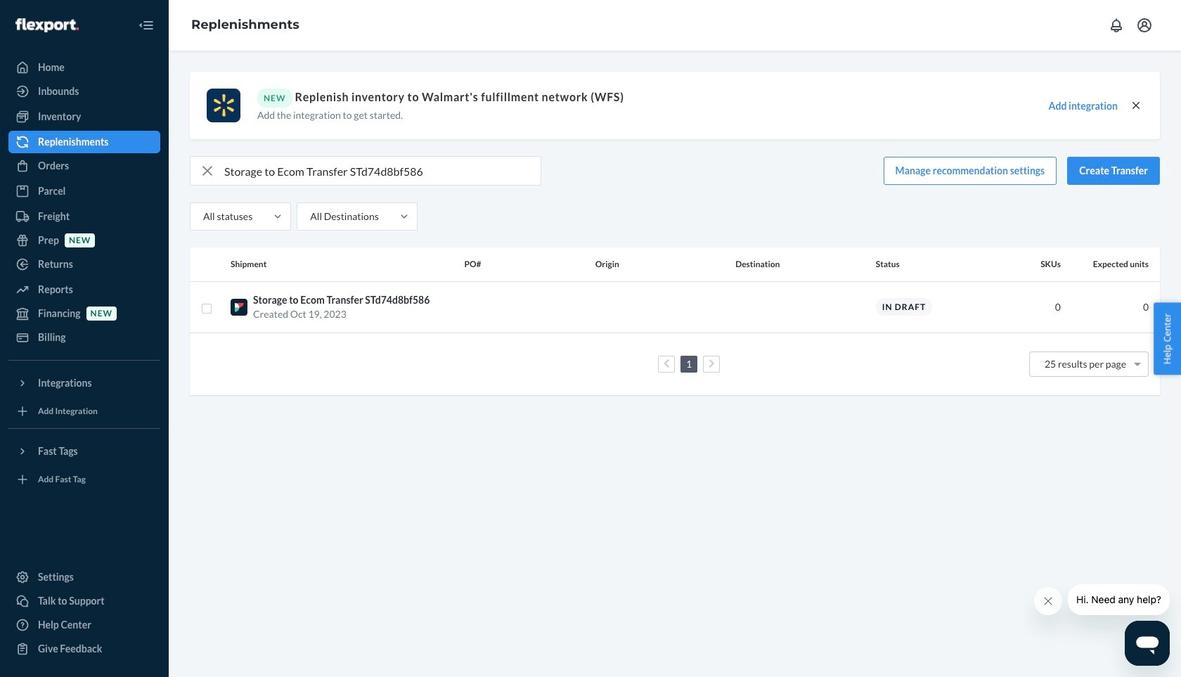 Task type: vqa. For each thing, say whether or not it's contained in the screenshot.
Close Navigation image
yes



Task type: describe. For each thing, give the bounding box(es) containing it.
close navigation image
[[138, 17, 155, 34]]

flexport logo image
[[15, 18, 79, 32]]

open account menu image
[[1137, 17, 1154, 34]]

chevron right image
[[709, 359, 715, 369]]

close image
[[1130, 98, 1144, 112]]

chevron left image
[[664, 359, 670, 369]]



Task type: locate. For each thing, give the bounding box(es) containing it.
Search Transfers text field
[[224, 157, 541, 185]]

option
[[1045, 358, 1127, 370]]

open notifications image
[[1108, 17, 1125, 34]]

square image
[[201, 303, 212, 315]]



